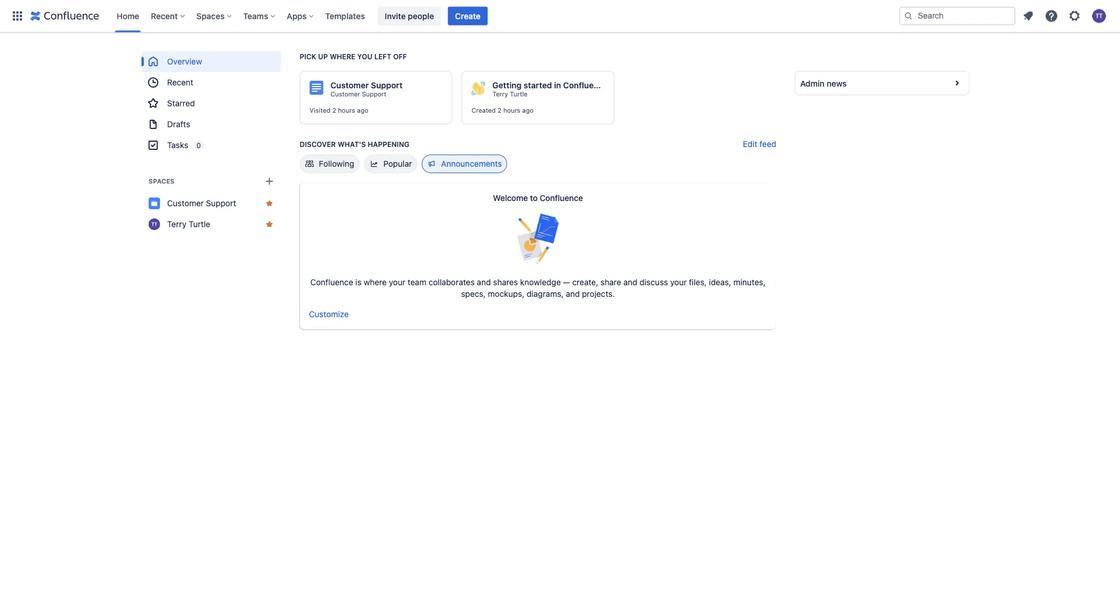 Task type: vqa. For each thing, say whether or not it's contained in the screenshot.
KNOWLEDGE
yes



Task type: describe. For each thing, give the bounding box(es) containing it.
popular
[[384, 159, 412, 169]]

news
[[827, 78, 847, 88]]

2 horizontal spatial and
[[624, 278, 638, 287]]

diagrams,
[[527, 289, 564, 299]]

0 horizontal spatial spaces
[[149, 178, 175, 185]]

create link
[[448, 7, 488, 25]]

recent button
[[147, 7, 189, 25]]

up
[[318, 52, 328, 60]]

Search field
[[900, 7, 1016, 25]]

knowledge
[[520, 278, 561, 287]]

1 vertical spatial customer support link
[[142, 193, 281, 214]]

minutes,
[[734, 278, 766, 287]]

started
[[524, 81, 552, 90]]

edit feed button
[[743, 138, 777, 150]]

group containing overview
[[142, 51, 281, 156]]

templates link
[[322, 7, 369, 25]]

announcements button
[[422, 155, 508, 173]]

team
[[408, 278, 427, 287]]

1 horizontal spatial terry turtle link
[[493, 90, 528, 98]]

files,
[[689, 278, 707, 287]]

teams button
[[240, 7, 280, 25]]

edit feed
[[743, 139, 777, 149]]

people
[[408, 11, 434, 21]]

where for your
[[364, 278, 387, 287]]

invite people
[[385, 11, 434, 21]]

create a space image
[[263, 174, 277, 188]]

hours for getting
[[504, 107, 521, 114]]

create,
[[573, 278, 599, 287]]

what's
[[338, 140, 366, 148]]

customer support customer support
[[331, 81, 403, 98]]

welcome to confluence
[[493, 193, 583, 203]]

projects.
[[582, 289, 615, 299]]

discuss
[[640, 278, 668, 287]]

2 for getting
[[498, 107, 502, 114]]

confluence is where your team collaborates and shares knowledge — create, share and discuss your files, ideas, minutes, specs, mockups, diagrams, and projects.
[[311, 278, 766, 299]]

share
[[601, 278, 622, 287]]

apps
[[287, 11, 307, 21]]

created
[[472, 107, 496, 114]]

home
[[117, 11, 139, 21]]

created 2 hours ago
[[472, 107, 534, 114]]

customize link
[[309, 310, 349, 319]]

appswitcher icon image
[[10, 9, 24, 23]]

—
[[563, 278, 570, 287]]

visited 2 hours ago
[[310, 107, 369, 114]]

admin news
[[801, 78, 847, 88]]

overview
[[167, 57, 202, 66]]

support for customer support
[[206, 199, 236, 208]]

spaces inside "popup button"
[[196, 11, 225, 21]]

following button
[[300, 155, 360, 173]]

where for you
[[330, 52, 356, 60]]

invite people button
[[378, 7, 441, 25]]

customer for customer support
[[167, 199, 204, 208]]

discover what's happening
[[300, 140, 410, 148]]

admin
[[801, 78, 825, 88]]

getting started in confluence terry turtle
[[493, 81, 608, 98]]

customer for customer support customer support
[[331, 81, 369, 90]]

drafts
[[167, 120, 190, 129]]

help icon image
[[1045, 9, 1059, 23]]



Task type: locate. For each thing, give the bounding box(es) containing it.
spaces button
[[193, 7, 236, 25]]

starred
[[167, 99, 195, 108]]

drafts link
[[142, 114, 281, 135]]

2
[[332, 107, 336, 114], [498, 107, 502, 114]]

2 hours from the left
[[504, 107, 521, 114]]

discover
[[300, 140, 336, 148]]

0 horizontal spatial and
[[477, 278, 491, 287]]

0 horizontal spatial your
[[389, 278, 406, 287]]

is
[[356, 278, 362, 287]]

confluence left is
[[311, 278, 353, 287]]

customer support link up visited 2 hours ago
[[331, 90, 387, 98]]

terry down getting
[[493, 90, 508, 98]]

turtle down customer support
[[189, 220, 210, 229]]

0 vertical spatial spaces
[[196, 11, 225, 21]]

recent up the starred at the top of page
[[167, 78, 193, 87]]

1 2 from the left
[[332, 107, 336, 114]]

2 vertical spatial confluence
[[311, 278, 353, 287]]

your
[[389, 278, 406, 287], [671, 278, 687, 287]]

1 vertical spatial turtle
[[189, 220, 210, 229]]

1 horizontal spatial where
[[364, 278, 387, 287]]

specs,
[[461, 289, 486, 299]]

terry inside getting started in confluence terry turtle
[[493, 90, 508, 98]]

1 vertical spatial recent
[[167, 78, 193, 87]]

where inside confluence is where your team collaborates and shares knowledge — create, share and discuss your files, ideas, minutes, specs, mockups, diagrams, and projects.
[[364, 278, 387, 287]]

2 ago from the left
[[523, 107, 534, 114]]

ideas,
[[709, 278, 732, 287]]

where
[[330, 52, 356, 60], [364, 278, 387, 287]]

and
[[477, 278, 491, 287], [624, 278, 638, 287], [566, 289, 580, 299]]

templates
[[325, 11, 365, 21]]

terry
[[493, 90, 508, 98], [167, 220, 187, 229]]

invite
[[385, 11, 406, 21]]

terry turtle link up created 2 hours ago
[[493, 90, 528, 98]]

home link
[[113, 7, 143, 25]]

ago for getting
[[523, 107, 534, 114]]

1 horizontal spatial terry
[[493, 90, 508, 98]]

you
[[357, 52, 373, 60]]

welcome
[[493, 193, 528, 203]]

group
[[142, 51, 281, 156]]

confluence
[[563, 81, 608, 90], [540, 193, 583, 203], [311, 278, 353, 287]]

visited
[[310, 107, 331, 114]]

recent right home
[[151, 11, 178, 21]]

recent inside popup button
[[151, 11, 178, 21]]

settings icon image
[[1068, 9, 1082, 23]]

banner containing home
[[0, 0, 1121, 33]]

following
[[319, 159, 354, 169]]

1 ago from the left
[[357, 107, 369, 114]]

0 horizontal spatial hours
[[338, 107, 355, 114]]

customer support link
[[331, 90, 387, 98], [142, 193, 281, 214]]

shares
[[493, 278, 518, 287]]

starred link
[[142, 93, 281, 114]]

1 horizontal spatial turtle
[[510, 90, 528, 98]]

support
[[371, 81, 403, 90], [362, 90, 387, 98], [206, 199, 236, 208]]

turtle inside getting started in confluence terry turtle
[[510, 90, 528, 98]]

1 vertical spatial terry
[[167, 220, 187, 229]]

tasks
[[167, 140, 188, 150]]

0 horizontal spatial terry turtle link
[[142, 214, 281, 235]]

pick up where you left off
[[300, 52, 407, 60]]

customize
[[309, 310, 349, 319]]

1 horizontal spatial 2
[[498, 107, 502, 114]]

1 horizontal spatial your
[[671, 278, 687, 287]]

hours
[[338, 107, 355, 114], [504, 107, 521, 114]]

and down —
[[566, 289, 580, 299]]

ago for customer
[[357, 107, 369, 114]]

recent link
[[142, 72, 281, 93]]

1 horizontal spatial hours
[[504, 107, 521, 114]]

0 horizontal spatial terry
[[167, 220, 187, 229]]

left
[[375, 52, 392, 60]]

terry turtle link
[[493, 90, 528, 98], [142, 214, 281, 235]]

where right is
[[364, 278, 387, 287]]

0 horizontal spatial ago
[[357, 107, 369, 114]]

1 hours from the left
[[338, 107, 355, 114]]

support for customer support customer support
[[371, 81, 403, 90]]

2 right 'visited'
[[332, 107, 336, 114]]

unstar this space image
[[265, 199, 274, 208]]

2 for customer
[[332, 107, 336, 114]]

apps button
[[283, 7, 318, 25]]

off
[[393, 52, 407, 60]]

2 your from the left
[[671, 278, 687, 287]]

ago
[[357, 107, 369, 114], [523, 107, 534, 114]]

customer
[[331, 81, 369, 90], [331, 90, 360, 98], [167, 199, 204, 208]]

1 horizontal spatial ago
[[523, 107, 534, 114]]

ago down started
[[523, 107, 534, 114]]

1 vertical spatial spaces
[[149, 178, 175, 185]]

2 right the created
[[498, 107, 502, 114]]

:wave: image
[[472, 81, 486, 95], [472, 81, 486, 95]]

mockups,
[[488, 289, 525, 299]]

in
[[554, 81, 561, 90]]

terry down customer support
[[167, 220, 187, 229]]

0 vertical spatial where
[[330, 52, 356, 60]]

0 vertical spatial terry turtle link
[[493, 90, 528, 98]]

hours for customer
[[338, 107, 355, 114]]

spaces right recent popup button at the top left
[[196, 11, 225, 21]]

teams
[[243, 11, 268, 21]]

your profile and preferences image
[[1093, 9, 1107, 23]]

turtle
[[510, 90, 528, 98], [189, 220, 210, 229]]

0 horizontal spatial customer support link
[[142, 193, 281, 214]]

hours right 'visited'
[[338, 107, 355, 114]]

0 horizontal spatial 2
[[332, 107, 336, 114]]

1 horizontal spatial customer support link
[[331, 90, 387, 98]]

terry turtle link down customer support
[[142, 214, 281, 235]]

1 vertical spatial confluence
[[540, 193, 583, 203]]

spaces
[[196, 11, 225, 21], [149, 178, 175, 185]]

edit
[[743, 139, 758, 149]]

search image
[[904, 11, 914, 21]]

terry turtle
[[167, 220, 210, 229]]

unstar this space image
[[265, 220, 274, 229]]

confluence inside getting started in confluence terry turtle
[[563, 81, 608, 90]]

and right share
[[624, 278, 638, 287]]

1 horizontal spatial and
[[566, 289, 580, 299]]

0
[[197, 141, 201, 149]]

confluence right 'in'
[[563, 81, 608, 90]]

and up specs,
[[477, 278, 491, 287]]

global element
[[7, 0, 897, 32]]

overview link
[[142, 51, 281, 72]]

turtle down getting
[[510, 90, 528, 98]]

ago down the 'customer support customer support'
[[357, 107, 369, 114]]

feed
[[760, 139, 777, 149]]

0 horizontal spatial where
[[330, 52, 356, 60]]

to
[[530, 193, 538, 203]]

0 vertical spatial customer support link
[[331, 90, 387, 98]]

0 vertical spatial confluence
[[563, 81, 608, 90]]

your left files,
[[671, 278, 687, 287]]

getting
[[493, 81, 522, 90]]

confluence right to
[[540, 193, 583, 203]]

pick
[[300, 52, 316, 60]]

create
[[455, 11, 481, 21]]

0 vertical spatial turtle
[[510, 90, 528, 98]]

0 horizontal spatial turtle
[[189, 220, 210, 229]]

1 vertical spatial terry turtle link
[[142, 214, 281, 235]]

announcements
[[441, 159, 502, 169]]

recent
[[151, 11, 178, 21], [167, 78, 193, 87]]

customer support
[[167, 199, 236, 208]]

customer support link up terry turtle
[[142, 193, 281, 214]]

admin news button
[[796, 72, 969, 95]]

hours down getting
[[504, 107, 521, 114]]

happening
[[368, 140, 410, 148]]

your left team
[[389, 278, 406, 287]]

where right up
[[330, 52, 356, 60]]

1 your from the left
[[389, 278, 406, 287]]

confluence inside confluence is where your team collaborates and shares knowledge — create, share and discuss your files, ideas, minutes, specs, mockups, diagrams, and projects.
[[311, 278, 353, 287]]

terry inside 'link'
[[167, 220, 187, 229]]

banner
[[0, 0, 1121, 33]]

collaborates
[[429, 278, 475, 287]]

1 horizontal spatial spaces
[[196, 11, 225, 21]]

0 vertical spatial terry
[[493, 90, 508, 98]]

spaces down the tasks
[[149, 178, 175, 185]]

1 vertical spatial where
[[364, 278, 387, 287]]

confluence image
[[30, 9, 99, 23], [30, 9, 99, 23]]

popular button
[[364, 155, 417, 173]]

2 2 from the left
[[498, 107, 502, 114]]

0 vertical spatial recent
[[151, 11, 178, 21]]

notification icon image
[[1022, 9, 1036, 23]]



